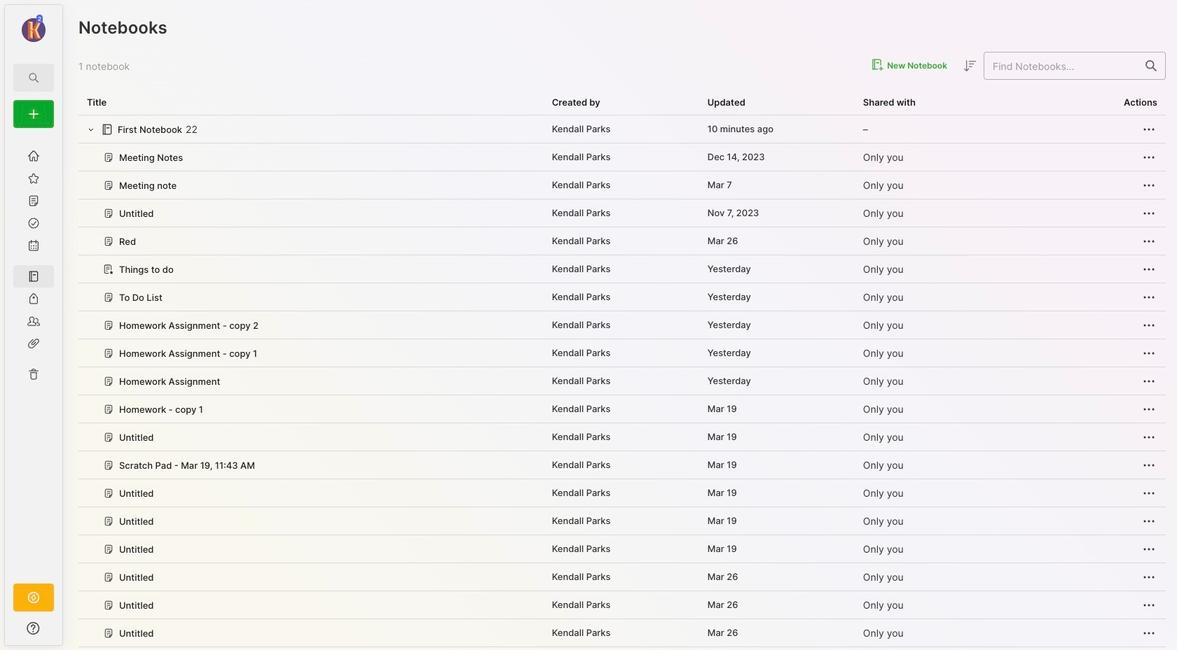 Task type: locate. For each thing, give the bounding box(es) containing it.
more actions field for 14th row from the top of the page
[[1141, 485, 1158, 502]]

tree
[[5, 137, 62, 572]]

17 more actions field from the top
[[1141, 569, 1158, 586]]

arrow image
[[86, 124, 96, 135]]

more actions image
[[1141, 121, 1158, 138], [1141, 149, 1158, 166], [1141, 177, 1158, 194], [1141, 205, 1158, 222], [1141, 261, 1158, 278], [1141, 345, 1158, 362], [1141, 401, 1158, 418], [1141, 429, 1158, 446]]

more actions field for 13th row from the top
[[1141, 457, 1158, 474]]

more actions field for 11th row from the top
[[1141, 401, 1158, 418]]

11 more actions field from the top
[[1141, 401, 1158, 418]]

6 more actions image from the top
[[1141, 345, 1158, 362]]

4 cell from the left
[[1010, 648, 1166, 651]]

More actions field
[[1141, 121, 1158, 138], [1141, 149, 1158, 166], [1141, 177, 1158, 194], [1141, 205, 1158, 222], [1141, 233, 1158, 250], [1141, 261, 1158, 278], [1141, 289, 1158, 306], [1141, 317, 1158, 334], [1141, 345, 1158, 362], [1141, 373, 1158, 390], [1141, 401, 1158, 418], [1141, 429, 1158, 446], [1141, 457, 1158, 474], [1141, 485, 1158, 502], [1141, 513, 1158, 530], [1141, 541, 1158, 558], [1141, 569, 1158, 586], [1141, 597, 1158, 614], [1141, 625, 1158, 642]]

more actions field for 20th row from the bottom of the page
[[1141, 121, 1158, 138]]

more actions image for sixth row from the bottom
[[1141, 513, 1158, 530]]

main element
[[0, 0, 67, 651]]

7 more actions field from the top
[[1141, 289, 1158, 306]]

WHAT'S NEW field
[[5, 618, 62, 640]]

15 row from the top
[[78, 508, 1166, 536]]

4 more actions field from the top
[[1141, 205, 1158, 222]]

more actions field for sixth row from the bottom
[[1141, 513, 1158, 530]]

20 row from the top
[[78, 648, 1166, 651]]

more actions image
[[1141, 233, 1158, 250], [1141, 289, 1158, 306], [1141, 317, 1158, 334], [1141, 373, 1158, 390], [1141, 457, 1158, 474], [1141, 485, 1158, 502], [1141, 513, 1158, 530], [1141, 541, 1158, 558], [1141, 569, 1158, 586], [1141, 597, 1158, 614], [1141, 625, 1158, 642]]

cell
[[544, 648, 699, 651], [699, 648, 855, 651], [855, 648, 1010, 651], [1010, 648, 1166, 651]]

10 more actions image from the top
[[1141, 597, 1158, 614]]

10 more actions field from the top
[[1141, 373, 1158, 390]]

1 row from the top
[[78, 116, 1166, 144]]

more actions image for 5th row
[[1141, 233, 1158, 250]]

6 more actions image from the top
[[1141, 485, 1158, 502]]

5 more actions image from the top
[[1141, 457, 1158, 474]]

14 more actions field from the top
[[1141, 485, 1158, 502]]

9 row from the top
[[78, 340, 1166, 368]]

2 cell from the left
[[699, 648, 855, 651]]

more actions field for third row from the bottom of the page
[[1141, 597, 1158, 614]]

more actions image for 13th row from the bottom of the page
[[1141, 317, 1158, 334]]

more actions image for 13th row from the top
[[1141, 457, 1158, 474]]

more actions field for 19th row from the bottom of the page
[[1141, 149, 1158, 166]]

4 more actions image from the top
[[1141, 205, 1158, 222]]

edit search image
[[25, 69, 42, 86]]

13 more actions field from the top
[[1141, 457, 1158, 474]]

11 more actions image from the top
[[1141, 625, 1158, 642]]

more actions field for 17th row
[[1141, 569, 1158, 586]]

2 more actions field from the top
[[1141, 149, 1158, 166]]

9 more actions field from the top
[[1141, 345, 1158, 362]]

3 more actions field from the top
[[1141, 177, 1158, 194]]

7 more actions image from the top
[[1141, 513, 1158, 530]]

16 more actions field from the top
[[1141, 541, 1158, 558]]

6 more actions field from the top
[[1141, 261, 1158, 278]]

click to expand image
[[61, 625, 72, 642]]

8 more actions image from the top
[[1141, 541, 1158, 558]]

more actions image for third row from the bottom of the page
[[1141, 597, 1158, 614]]

row group
[[78, 116, 1166, 651]]

9 more actions image from the top
[[1141, 569, 1158, 586]]

18 more actions field from the top
[[1141, 597, 1158, 614]]

8 more actions field from the top
[[1141, 317, 1158, 334]]

4 more actions image from the top
[[1141, 373, 1158, 390]]

5 more actions field from the top
[[1141, 233, 1158, 250]]

2 more actions image from the top
[[1141, 289, 1158, 306]]

3 more actions image from the top
[[1141, 317, 1158, 334]]

19 more actions field from the top
[[1141, 625, 1158, 642]]

3 more actions image from the top
[[1141, 177, 1158, 194]]

1 more actions field from the top
[[1141, 121, 1158, 138]]

more actions image for 7th row from the top
[[1141, 289, 1158, 306]]

home image
[[27, 149, 41, 163]]

row
[[78, 116, 1166, 144], [78, 144, 1166, 172], [78, 172, 1166, 200], [78, 200, 1166, 228], [78, 228, 1166, 256], [78, 256, 1166, 284], [78, 284, 1166, 312], [78, 312, 1166, 340], [78, 340, 1166, 368], [78, 368, 1166, 396], [78, 396, 1166, 424], [78, 424, 1166, 452], [78, 452, 1166, 480], [78, 480, 1166, 508], [78, 508, 1166, 536], [78, 536, 1166, 564], [78, 564, 1166, 592], [78, 592, 1166, 620], [78, 620, 1166, 648], [78, 648, 1166, 651]]

1 more actions image from the top
[[1141, 233, 1158, 250]]

more actions image for 14th row from the top of the page
[[1141, 485, 1158, 502]]

12 more actions field from the top
[[1141, 429, 1158, 446]]

more actions image for 5th row from the bottom
[[1141, 541, 1158, 558]]

more actions field for 5th row from the bottom
[[1141, 541, 1158, 558]]

4 row from the top
[[78, 200, 1166, 228]]

15 more actions field from the top
[[1141, 513, 1158, 530]]



Task type: describe. For each thing, give the bounding box(es) containing it.
10 row from the top
[[78, 368, 1166, 396]]

16 row from the top
[[78, 536, 1166, 564]]

more actions field for 5th row
[[1141, 233, 1158, 250]]

3 cell from the left
[[855, 648, 1010, 651]]

sort options image
[[961, 58, 978, 74]]

13 row from the top
[[78, 452, 1166, 480]]

5 more actions image from the top
[[1141, 261, 1158, 278]]

12 row from the top
[[78, 424, 1166, 452]]

more actions field for second row from the bottom of the page
[[1141, 625, 1158, 642]]

1 cell from the left
[[544, 648, 699, 651]]

more actions field for 18th row from the bottom
[[1141, 177, 1158, 194]]

17 row from the top
[[78, 564, 1166, 592]]

more actions field for 6th row
[[1141, 261, 1158, 278]]

Find Notebooks… text field
[[984, 54, 1137, 77]]

2 more actions image from the top
[[1141, 149, 1158, 166]]

5 row from the top
[[78, 228, 1166, 256]]

more actions field for 13th row from the bottom of the page
[[1141, 317, 1158, 334]]

3 row from the top
[[78, 172, 1166, 200]]

more actions image for second row from the bottom of the page
[[1141, 625, 1158, 642]]

more actions image for tenth row from the top of the page
[[1141, 373, 1158, 390]]

more actions image for 17th row
[[1141, 569, 1158, 586]]

2 row from the top
[[78, 144, 1166, 172]]

7 more actions image from the top
[[1141, 401, 1158, 418]]

more actions field for 12th row from the bottom of the page
[[1141, 345, 1158, 362]]

Sort field
[[961, 57, 978, 74]]

8 row from the top
[[78, 312, 1166, 340]]

1 more actions image from the top
[[1141, 121, 1158, 138]]

more actions field for 17th row from the bottom of the page
[[1141, 205, 1158, 222]]

19 row from the top
[[78, 620, 1166, 648]]

14 row from the top
[[78, 480, 1166, 508]]

7 row from the top
[[78, 284, 1166, 312]]

more actions field for tenth row from the top of the page
[[1141, 373, 1158, 390]]

more actions field for 7th row from the top
[[1141, 289, 1158, 306]]

tree inside the main element
[[5, 137, 62, 572]]

18 row from the top
[[78, 592, 1166, 620]]

more actions field for 9th row from the bottom of the page
[[1141, 429, 1158, 446]]

6 row from the top
[[78, 256, 1166, 284]]

8 more actions image from the top
[[1141, 429, 1158, 446]]

Account field
[[5, 13, 62, 44]]

11 row from the top
[[78, 396, 1166, 424]]

upgrade image
[[25, 590, 42, 607]]



Task type: vqa. For each thing, say whether or not it's contained in the screenshot.
the Find tasks… Text Field
no



